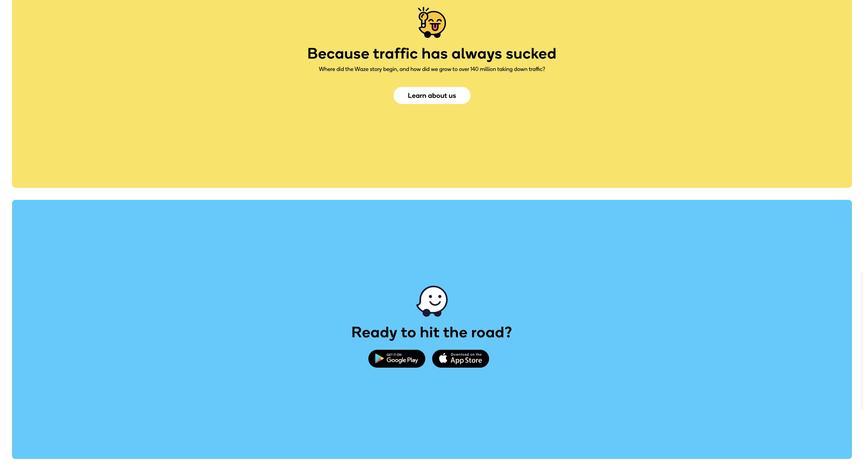 Task type: locate. For each thing, give the bounding box(es) containing it.
1 vertical spatial the
[[444, 323, 468, 342]]

we
[[431, 66, 438, 72]]

1 did from the left
[[337, 66, 344, 72]]

learn
[[408, 92, 427, 100]]

1 vertical spatial to
[[401, 323, 417, 342]]

hit
[[420, 323, 440, 342]]

road?
[[472, 323, 513, 342]]

to
[[453, 66, 458, 72], [401, 323, 417, 342]]

2 did from the left
[[422, 66, 430, 72]]

the inside because traffic has always sucked where did the waze story begin, and how did we grow to over 140 million taking down traffic?
[[346, 66, 354, 72]]

the
[[346, 66, 354, 72], [444, 323, 468, 342]]

the left waze
[[346, 66, 354, 72]]

begin,
[[384, 66, 399, 72]]

did right where
[[337, 66, 344, 72]]

0 vertical spatial to
[[453, 66, 458, 72]]

0 vertical spatial the
[[346, 66, 354, 72]]

because
[[308, 44, 370, 63]]

to left over
[[453, 66, 458, 72]]

story
[[370, 66, 382, 72]]

did left we
[[422, 66, 430, 72]]

million
[[480, 66, 497, 72]]

0 horizontal spatial did
[[337, 66, 344, 72]]

learn about us
[[408, 92, 457, 100]]

0 horizontal spatial the
[[346, 66, 354, 72]]

about
[[428, 92, 448, 100]]

did
[[337, 66, 344, 72], [422, 66, 430, 72]]

to left hit
[[401, 323, 417, 342]]

the right hit
[[444, 323, 468, 342]]

where
[[319, 66, 336, 72]]

waze
[[355, 66, 369, 72]]

traffic?
[[529, 66, 546, 72]]

and
[[400, 66, 410, 72]]

1 horizontal spatial to
[[453, 66, 458, 72]]

0 horizontal spatial to
[[401, 323, 417, 342]]

1 horizontal spatial did
[[422, 66, 430, 72]]

to inside because traffic has always sucked where did the waze story begin, and how did we grow to over 140 million taking down traffic?
[[453, 66, 458, 72]]

ready
[[352, 323, 398, 342]]



Task type: vqa. For each thing, say whether or not it's contained in the screenshot.
communication
no



Task type: describe. For each thing, give the bounding box(es) containing it.
1 horizontal spatial the
[[444, 323, 468, 342]]

ready to hit the road?
[[352, 323, 513, 342]]

taking
[[498, 66, 513, 72]]

how
[[411, 66, 421, 72]]

over
[[459, 66, 470, 72]]

always
[[452, 44, 503, 63]]

sucked
[[506, 44, 557, 63]]

us
[[449, 92, 457, 100]]

140
[[471, 66, 479, 72]]

grow
[[440, 66, 452, 72]]

traffic
[[373, 44, 419, 63]]

because traffic has always sucked where did the waze story begin, and how did we grow to over 140 million taking down traffic?
[[308, 44, 557, 72]]

has
[[422, 44, 449, 63]]

learn about us link
[[394, 87, 471, 104]]

down
[[514, 66, 528, 72]]



